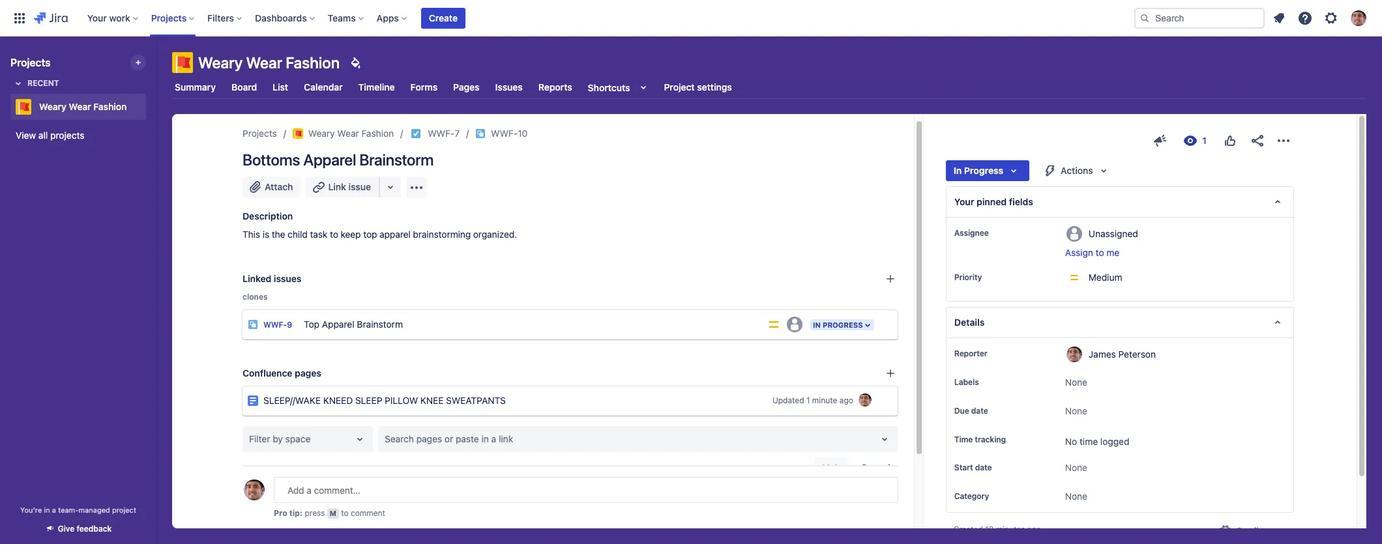 Task type: vqa. For each thing, say whether or not it's contained in the screenshot.
1st board image from left
no



Task type: describe. For each thing, give the bounding box(es) containing it.
project
[[112, 506, 136, 514]]

3 none from the top
[[1065, 462, 1088, 474]]

Search field
[[1134, 7, 1265, 28]]

1 horizontal spatial pillow
[[1015, 389, 1048, 400]]

collapse recent projects image
[[10, 76, 26, 91]]

show:
[[243, 525, 268, 536]]

due date pin to top image
[[991, 406, 1001, 417]]

weary wear fashion image
[[293, 128, 303, 139]]

share image
[[1250, 133, 1266, 149]]

projects for projects dropdown button
[[151, 12, 187, 23]]

1 horizontal spatial sweatpants
[[1076, 389, 1136, 400]]

project settings
[[664, 81, 732, 93]]

unassigned
[[1089, 228, 1138, 239]]

sidebar navigation image
[[142, 52, 171, 78]]

work log button
[[404, 523, 450, 539]]

projects
[[50, 130, 84, 141]]

calendar link
[[301, 76, 345, 99]]

1 vertical spatial weary wear fashion
[[39, 101, 127, 112]]

filters
[[207, 12, 234, 23]]

link
[[328, 181, 346, 192]]

summary link
[[172, 76, 218, 99]]

vote options: no one has voted for this issue yet. image
[[1222, 133, 1238, 149]]

due date
[[954, 406, 988, 416]]

0 vertical spatial in progress button
[[946, 160, 1030, 181]]

0 vertical spatial in
[[482, 434, 489, 445]]

activity
[[243, 507, 276, 518]]

list
[[273, 81, 288, 93]]

pages for confluence
[[295, 368, 321, 379]]

2 vertical spatial weary
[[308, 128, 335, 139]]

wwf- for 10
[[491, 128, 518, 139]]

1 vertical spatial weary
[[39, 101, 66, 112]]

linked issues
[[243, 273, 301, 284]]

attach button
[[243, 177, 301, 198]]

link a confluence page image
[[885, 368, 896, 379]]

apparel for top
[[322, 318, 354, 330]]

wwf- for 7
[[428, 128, 455, 139]]

teams button
[[324, 7, 369, 28]]

me
[[1107, 247, 1120, 258]]

0 vertical spatial wear
[[246, 53, 282, 72]]

primary element
[[8, 0, 1134, 36]]

0 vertical spatial fashion
[[286, 53, 340, 72]]

start
[[954, 463, 973, 473]]

issues link
[[493, 76, 525, 99]]

2 vertical spatial to
[[341, 509, 349, 518]]

1 vertical spatial projects
[[10, 57, 51, 68]]

Add a comment… field
[[274, 477, 898, 503]]

first
[[860, 525, 877, 536]]

managed
[[79, 506, 110, 514]]

assign
[[1065, 247, 1093, 258]]

create button
[[421, 7, 466, 28]]

log
[[433, 525, 446, 536]]

task image
[[411, 128, 421, 139]]

1 horizontal spatial sleep//wake kneed sleep pillow knee sweatpants
[[892, 389, 1136, 400]]

clones
[[243, 292, 268, 302]]

to inside button
[[1096, 247, 1104, 258]]

board
[[231, 81, 257, 93]]

wwf-7 link
[[428, 126, 460, 141]]

filter
[[249, 434, 270, 445]]

create project image
[[133, 57, 143, 68]]

give feedback button
[[37, 518, 120, 540]]

your work
[[87, 12, 130, 23]]

give feedback image
[[1153, 133, 1168, 149]]

wwf-7
[[428, 128, 460, 139]]

copy link to issue image
[[525, 128, 535, 138]]

shortcuts
[[588, 82, 630, 93]]

2 horizontal spatial fashion
[[362, 128, 394, 139]]

newest first button
[[818, 523, 898, 539]]

priority
[[954, 273, 982, 282]]

help image
[[1297, 10, 1313, 26]]

2 vertical spatial weary wear fashion
[[308, 128, 394, 139]]

cancel
[[861, 462, 891, 473]]

the
[[272, 229, 285, 240]]

no
[[1065, 436, 1077, 447]]

1 horizontal spatial knee
[[1050, 389, 1074, 400]]

pages
[[453, 81, 480, 93]]

open image for filter by space
[[352, 432, 368, 447]]

all
[[38, 130, 48, 141]]

actions button
[[1035, 160, 1119, 181]]

board link
[[229, 76, 260, 99]]

1 vertical spatial progress
[[823, 321, 863, 329]]

wwf-10
[[491, 128, 528, 139]]

wwf- for 9
[[263, 320, 287, 330]]

apparel
[[379, 229, 411, 240]]

0 horizontal spatial sleep
[[355, 395, 382, 406]]

category
[[954, 492, 989, 502]]

time
[[1080, 436, 1098, 447]]

created 10 minutes ago
[[954, 525, 1041, 535]]

project
[[664, 81, 695, 93]]

0 vertical spatial weary wear fashion link
[[10, 94, 141, 120]]

brainstorm for bottoms apparel brainstorm
[[359, 151, 434, 169]]

2 none from the top
[[1065, 406, 1088, 417]]

brainstorm for top apparel brainstorm
[[357, 318, 403, 330]]

newest first image
[[880, 526, 891, 536]]

1 vertical spatial in progress button
[[809, 318, 876, 332]]

reports link
[[536, 76, 575, 99]]

0 horizontal spatial in
[[813, 321, 821, 329]]

your pinned fields element
[[946, 186, 1294, 218]]

medium
[[1089, 272, 1122, 283]]

james peterson image
[[859, 394, 872, 407]]

comments button
[[300, 523, 355, 539]]

this is the child task to keep top apparel brainstorming organized.
[[243, 229, 517, 240]]

link
[[499, 434, 513, 445]]

link web pages and more image
[[383, 179, 398, 195]]

your for your work
[[87, 12, 107, 23]]

0 horizontal spatial wear
[[69, 101, 91, 112]]

apps
[[377, 12, 399, 23]]

search image
[[1140, 13, 1150, 23]]

this
[[243, 229, 260, 240]]

reporter
[[954, 349, 988, 359]]

cancel button
[[853, 458, 898, 479]]

description
[[243, 211, 293, 222]]

newest first
[[825, 525, 877, 536]]

comments
[[304, 525, 351, 536]]

settings
[[697, 81, 732, 93]]

you're in a team-managed project
[[20, 506, 136, 514]]

your profile and settings image
[[1351, 10, 1367, 26]]

0 horizontal spatial pillow
[[385, 395, 418, 406]]

search pages or paste in a link
[[385, 434, 513, 445]]

top
[[363, 229, 377, 240]]

notifications image
[[1271, 10, 1287, 26]]

view
[[16, 130, 36, 141]]

projects link
[[243, 126, 277, 141]]

space
[[285, 434, 311, 445]]

teams
[[328, 12, 356, 23]]

history
[[364, 525, 395, 536]]

link an issue image
[[885, 274, 896, 284]]

0 horizontal spatial kneed
[[323, 395, 353, 406]]

by
[[273, 434, 283, 445]]



Task type: locate. For each thing, give the bounding box(es) containing it.
1 vertical spatial brainstorm
[[357, 318, 403, 330]]

in right you're
[[44, 506, 50, 514]]

assignee unpin image
[[991, 228, 1002, 239]]

2 open image from the left
[[877, 432, 892, 447]]

menu bar
[[273, 523, 453, 539]]

work
[[109, 12, 130, 23]]

0 horizontal spatial wwf-
[[263, 320, 287, 330]]

recent
[[27, 78, 59, 88]]

details
[[954, 317, 985, 328]]

1 vertical spatial wear
[[69, 101, 91, 112]]

no time logged
[[1065, 436, 1130, 447]]

confluence
[[243, 368, 292, 379]]

your
[[87, 12, 107, 23], [954, 196, 974, 207]]

1 horizontal spatial fashion
[[286, 53, 340, 72]]

jira image
[[34, 10, 68, 26], [34, 10, 68, 26]]

pages link
[[451, 76, 482, 99]]

details element
[[946, 307, 1294, 338]]

0 horizontal spatial in
[[44, 506, 50, 514]]

issue
[[349, 181, 371, 192]]

sleep//wake
[[892, 389, 950, 400], [263, 395, 321, 406]]

0 vertical spatial projects
[[151, 12, 187, 23]]

0 vertical spatial in progress
[[954, 165, 1003, 176]]

weary wear fashion up list
[[198, 53, 340, 72]]

0 vertical spatial a
[[491, 434, 496, 445]]

knee up search pages or paste in a link
[[420, 395, 444, 406]]

wwf- right sub task image
[[491, 128, 518, 139]]

1 horizontal spatial wwf-
[[428, 128, 455, 139]]

1 horizontal spatial in progress
[[954, 165, 1003, 176]]

press
[[305, 509, 325, 518]]

feedback
[[77, 524, 112, 534]]

0 horizontal spatial sweatpants
[[446, 395, 506, 406]]

summary
[[175, 81, 216, 93]]

open image up cancel
[[877, 432, 892, 447]]

in
[[482, 434, 489, 445], [44, 506, 50, 514]]

work log
[[408, 525, 446, 536]]

a left link
[[491, 434, 496, 445]]

your inside "dropdown button"
[[87, 12, 107, 23]]

minutes
[[996, 525, 1025, 535]]

banner
[[0, 0, 1382, 37]]

open image left search
[[352, 432, 368, 447]]

sweatpants up paste
[[446, 395, 506, 406]]

assign to me
[[1065, 247, 1120, 258]]

1 horizontal spatial weary wear fashion link
[[293, 126, 394, 141]]

team-
[[58, 506, 79, 514]]

banner containing your work
[[0, 0, 1382, 37]]

date right start
[[975, 463, 992, 473]]

apparel right top
[[322, 318, 354, 330]]

in progress up pinned
[[954, 165, 1003, 176]]

2 horizontal spatial weary
[[308, 128, 335, 139]]

0 vertical spatial your
[[87, 12, 107, 23]]

weary up board
[[198, 53, 243, 72]]

2 vertical spatial fashion
[[362, 128, 394, 139]]

1 horizontal spatial wear
[[246, 53, 282, 72]]

issues
[[274, 273, 301, 284]]

history button
[[360, 523, 399, 539]]

attach
[[265, 181, 293, 192]]

assignee
[[954, 228, 989, 238]]

sleep//wake kneed sleep pillow knee sweatpants up due date pin to top icon in the right bottom of the page
[[892, 389, 1136, 400]]

top apparel brainstorm
[[304, 318, 403, 330]]

1 horizontal spatial a
[[491, 434, 496, 445]]

your for your pinned fields
[[954, 196, 974, 207]]

0 horizontal spatial sleep//wake kneed sleep pillow knee sweatpants
[[263, 395, 506, 406]]

date left due date pin to top icon in the right bottom of the page
[[971, 406, 988, 416]]

weary wear fashion
[[198, 53, 340, 72], [39, 101, 127, 112], [308, 128, 394, 139]]

0 vertical spatial progress
[[964, 165, 1003, 176]]

sleep//wake down "confluence pages"
[[263, 395, 321, 406]]

issue type: sub-task image
[[248, 319, 258, 330]]

1 vertical spatial fashion
[[93, 101, 127, 112]]

1 open image from the left
[[352, 432, 368, 447]]

0 horizontal spatial knee
[[420, 395, 444, 406]]

timeline link
[[356, 76, 397, 99]]

add app image
[[409, 180, 424, 195]]

1 horizontal spatial projects
[[151, 12, 187, 23]]

timeline
[[358, 81, 395, 93]]

weary wear fashion link
[[10, 94, 141, 120], [293, 126, 394, 141]]

weary wear fashion link up bottoms apparel brainstorm
[[293, 126, 394, 141]]

your inside "element"
[[954, 196, 974, 207]]

fashion left 'add to starred' image
[[93, 101, 127, 112]]

james
[[1089, 348, 1116, 360]]

1 horizontal spatial your
[[954, 196, 974, 207]]

to
[[330, 229, 338, 240], [1096, 247, 1104, 258], [341, 509, 349, 518]]

settings image
[[1324, 10, 1339, 26]]

1 horizontal spatial to
[[341, 509, 349, 518]]

projects for projects link
[[243, 128, 277, 139]]

sleep//wake kneed sleep pillow knee sweatpants link
[[248, 388, 1136, 414], [263, 395, 506, 406]]

1 vertical spatial weary wear fashion link
[[293, 126, 394, 141]]

knee
[[1050, 389, 1074, 400], [420, 395, 444, 406]]

issues
[[495, 81, 523, 93]]

actions image
[[1276, 133, 1292, 149]]

sleep//wake down link a confluence page icon
[[892, 389, 950, 400]]

1 horizontal spatial pages
[[416, 434, 442, 445]]

projects inside dropdown button
[[151, 12, 187, 23]]

2 horizontal spatial wwf-
[[491, 128, 518, 139]]

1 vertical spatial pages
[[416, 434, 442, 445]]

priority: medium image
[[767, 318, 780, 331]]

2 horizontal spatial projects
[[243, 128, 277, 139]]

your work button
[[83, 7, 143, 28]]

in progress right 'priority: medium' image
[[813, 321, 863, 329]]

0 horizontal spatial in progress
[[813, 321, 863, 329]]

profile image of james peterson image
[[244, 480, 265, 501]]

2 horizontal spatial wear
[[337, 128, 359, 139]]

pages left or
[[416, 434, 442, 445]]

shortcuts button
[[585, 76, 654, 99]]

fashion left task icon
[[362, 128, 394, 139]]

pillow
[[1015, 389, 1048, 400], [385, 395, 418, 406]]

2 vertical spatial projects
[[243, 128, 277, 139]]

projects up bottoms
[[243, 128, 277, 139]]

projects right work
[[151, 12, 187, 23]]

1 horizontal spatial weary
[[198, 53, 243, 72]]

0 horizontal spatial to
[[330, 229, 338, 240]]

1 horizontal spatial in progress button
[[946, 160, 1030, 181]]

set background color image
[[348, 55, 363, 70]]

wwf-10 link
[[491, 126, 528, 141]]

list link
[[270, 76, 291, 99]]

1 horizontal spatial kneed
[[953, 389, 982, 400]]

weary wear fashion up view all projects link
[[39, 101, 127, 112]]

all button
[[276, 523, 295, 539]]

date for start date
[[975, 463, 992, 473]]

in up your pinned fields
[[954, 165, 962, 176]]

forms link
[[408, 76, 440, 99]]

m
[[330, 509, 336, 518]]

brainstorming
[[413, 229, 471, 240]]

10 right sub task image
[[518, 128, 528, 139]]

None text field
[[385, 433, 387, 446]]

10 left the minutes at the right bottom of the page
[[985, 525, 994, 535]]

to right m
[[341, 509, 349, 518]]

to right task
[[330, 229, 338, 240]]

0 horizontal spatial your
[[87, 12, 107, 23]]

projects up recent
[[10, 57, 51, 68]]

0 vertical spatial to
[[330, 229, 338, 240]]

priority unpin image
[[985, 273, 995, 283]]

start date
[[954, 463, 992, 473]]

open image for search pages or paste in a link
[[877, 432, 892, 447]]

create
[[429, 12, 458, 23]]

0 horizontal spatial a
[[52, 506, 56, 514]]

1 horizontal spatial progress
[[964, 165, 1003, 176]]

time tracking
[[954, 435, 1006, 445]]

2 horizontal spatial to
[[1096, 247, 1104, 258]]

to left me
[[1096, 247, 1104, 258]]

0 horizontal spatial open image
[[352, 432, 368, 447]]

apparel up link on the top of the page
[[303, 151, 356, 169]]

search
[[385, 434, 414, 445]]

labels
[[954, 378, 979, 387]]

dashboards
[[255, 12, 307, 23]]

0 vertical spatial weary wear fashion
[[198, 53, 340, 72]]

1 vertical spatial date
[[975, 463, 992, 473]]

dashboards button
[[251, 7, 320, 28]]

0 horizontal spatial 10
[[518, 128, 528, 139]]

0 horizontal spatial weary wear fashion link
[[10, 94, 141, 120]]

tab list
[[164, 76, 1374, 99]]

1 horizontal spatial sleep//wake
[[892, 389, 950, 400]]

fashion
[[286, 53, 340, 72], [93, 101, 127, 112], [362, 128, 394, 139]]

pages for search
[[416, 434, 442, 445]]

0 horizontal spatial sleep//wake
[[263, 395, 321, 406]]

sub task image
[[475, 128, 486, 139]]

task
[[310, 229, 328, 240]]

2 vertical spatial wear
[[337, 128, 359, 139]]

1 vertical spatial to
[[1096, 247, 1104, 258]]

bottoms apparel brainstorm
[[243, 151, 434, 169]]

appswitcher icon image
[[12, 10, 27, 26]]

1 horizontal spatial 10
[[985, 525, 994, 535]]

peterson
[[1119, 348, 1156, 360]]

1 horizontal spatial in
[[954, 165, 962, 176]]

1 vertical spatial 10
[[985, 525, 994, 535]]

weary down recent
[[39, 101, 66, 112]]

tab list containing summary
[[164, 76, 1374, 99]]

1 vertical spatial in
[[813, 321, 821, 329]]

0 horizontal spatial in progress button
[[809, 318, 876, 332]]

0 vertical spatial date
[[971, 406, 988, 416]]

0 horizontal spatial pages
[[295, 368, 321, 379]]

1 horizontal spatial open image
[[877, 432, 892, 447]]

organized.
[[473, 229, 517, 240]]

pro
[[274, 509, 287, 518]]

date for due date
[[971, 406, 988, 416]]

kneed
[[953, 389, 982, 400], [323, 395, 353, 406]]

1 vertical spatial your
[[954, 196, 974, 207]]

fashion up calendar
[[286, 53, 340, 72]]

weary wear fashion up bottoms apparel brainstorm
[[308, 128, 394, 139]]

1 vertical spatial in progress
[[813, 321, 863, 329]]

brainstorm inside top apparel brainstorm link
[[357, 318, 403, 330]]

wwf- right task icon
[[428, 128, 455, 139]]

pinned
[[977, 196, 1007, 207]]

logged
[[1100, 436, 1130, 447]]

0 horizontal spatial progress
[[823, 321, 863, 329]]

your left pinned
[[954, 196, 974, 207]]

apparel for bottoms
[[303, 151, 356, 169]]

pages right confluence
[[295, 368, 321, 379]]

1 vertical spatial apparel
[[322, 318, 354, 330]]

0 horizontal spatial projects
[[10, 57, 51, 68]]

your left work
[[87, 12, 107, 23]]

sweatpants
[[1076, 389, 1136, 400], [446, 395, 506, 406]]

0 vertical spatial pages
[[295, 368, 321, 379]]

wwf- right issue type: sub-task image
[[263, 320, 287, 330]]

sleep//wake kneed sleep pillow knee sweatpants up search
[[263, 395, 506, 406]]

0 vertical spatial in
[[954, 165, 962, 176]]

is
[[263, 229, 269, 240]]

10 for created
[[985, 525, 994, 535]]

1 vertical spatial a
[[52, 506, 56, 514]]

view all projects link
[[10, 124, 146, 147]]

filter by space
[[249, 434, 311, 445]]

bottoms
[[243, 151, 300, 169]]

none
[[1065, 377, 1088, 388], [1065, 406, 1088, 417], [1065, 462, 1088, 474], [1065, 491, 1088, 502]]

pro tip: press m to comment
[[274, 509, 385, 518]]

weary right weary wear fashion icon
[[308, 128, 335, 139]]

tracking
[[975, 435, 1006, 445]]

0 horizontal spatial weary
[[39, 101, 66, 112]]

wear up list
[[246, 53, 282, 72]]

1 horizontal spatial in
[[482, 434, 489, 445]]

projects button
[[147, 7, 200, 28]]

0 vertical spatial brainstorm
[[359, 151, 434, 169]]

all
[[280, 525, 291, 536]]

0 vertical spatial 10
[[518, 128, 528, 139]]

sleep
[[985, 389, 1012, 400], [355, 395, 382, 406]]

wear up view all projects link
[[69, 101, 91, 112]]

1 vertical spatial in
[[44, 506, 50, 514]]

wwf- inside 'link'
[[428, 128, 455, 139]]

brainstorm
[[359, 151, 434, 169], [357, 318, 403, 330]]

in progress button
[[946, 160, 1030, 181], [809, 318, 876, 332]]

10 for wwf-
[[518, 128, 528, 139]]

knee up no
[[1050, 389, 1074, 400]]

0 vertical spatial apparel
[[303, 151, 356, 169]]

sweatpants down james
[[1076, 389, 1136, 400]]

work
[[408, 525, 430, 536]]

weary wear fashion link up view all projects link
[[10, 94, 141, 120]]

confluence pages
[[243, 368, 321, 379]]

give feedback
[[58, 524, 112, 534]]

1 none from the top
[[1065, 377, 1088, 388]]

0 horizontal spatial fashion
[[93, 101, 127, 112]]

apps button
[[373, 7, 412, 28]]

wear up bottoms apparel brainstorm
[[337, 128, 359, 139]]

in right 'priority: medium' image
[[813, 321, 821, 329]]

menu bar containing all
[[273, 523, 453, 539]]

a left team-
[[52, 506, 56, 514]]

None text field
[[249, 433, 252, 446]]

due
[[954, 406, 969, 416]]

project settings link
[[661, 76, 735, 99]]

1 horizontal spatial sleep
[[985, 389, 1012, 400]]

4 none from the top
[[1065, 491, 1088, 502]]

add to starred image
[[142, 99, 158, 115]]

open image
[[352, 432, 368, 447], [877, 432, 892, 447]]

0 vertical spatial weary
[[198, 53, 243, 72]]

pages
[[295, 368, 321, 379], [416, 434, 442, 445]]

in right paste
[[482, 434, 489, 445]]

top
[[304, 318, 319, 330]]



